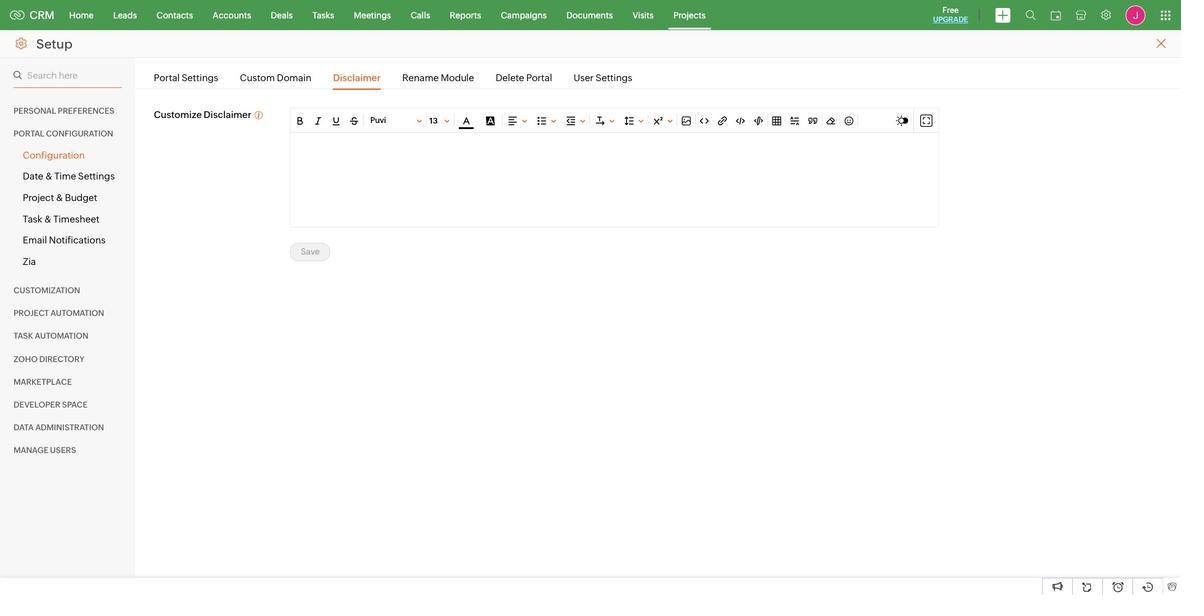 Task type: vqa. For each thing, say whether or not it's contained in the screenshot.
'Updated less than a minute ago'
no



Task type: describe. For each thing, give the bounding box(es) containing it.
contacts
[[157, 10, 193, 20]]

create menu element
[[988, 0, 1018, 30]]

home
[[69, 10, 94, 20]]

calls link
[[401, 0, 440, 30]]

contacts link
[[147, 0, 203, 30]]

deals
[[271, 10, 293, 20]]

profile image
[[1126, 5, 1146, 25]]

calendar image
[[1051, 10, 1061, 20]]

reports link
[[440, 0, 491, 30]]

visits link
[[623, 0, 664, 30]]

create menu image
[[996, 8, 1011, 22]]

campaigns link
[[491, 0, 557, 30]]

reports
[[450, 10, 481, 20]]

home link
[[59, 0, 103, 30]]



Task type: locate. For each thing, give the bounding box(es) containing it.
projects link
[[664, 0, 716, 30]]

accounts
[[213, 10, 251, 20]]

free
[[943, 6, 959, 15]]

free upgrade
[[933, 6, 969, 24]]

crm
[[30, 9, 55, 22]]

meetings
[[354, 10, 391, 20]]

visits
[[633, 10, 654, 20]]

calls
[[411, 10, 430, 20]]

search element
[[1018, 0, 1044, 30]]

documents
[[567, 10, 613, 20]]

deals link
[[261, 0, 303, 30]]

search image
[[1026, 10, 1036, 20]]

upgrade
[[933, 15, 969, 24]]

accounts link
[[203, 0, 261, 30]]

projects
[[674, 10, 706, 20]]

campaigns
[[501, 10, 547, 20]]

leads link
[[103, 0, 147, 30]]

leads
[[113, 10, 137, 20]]

meetings link
[[344, 0, 401, 30]]

profile element
[[1119, 0, 1153, 30]]

crm link
[[10, 9, 55, 22]]

tasks
[[313, 10, 334, 20]]

tasks link
[[303, 0, 344, 30]]

documents link
[[557, 0, 623, 30]]



